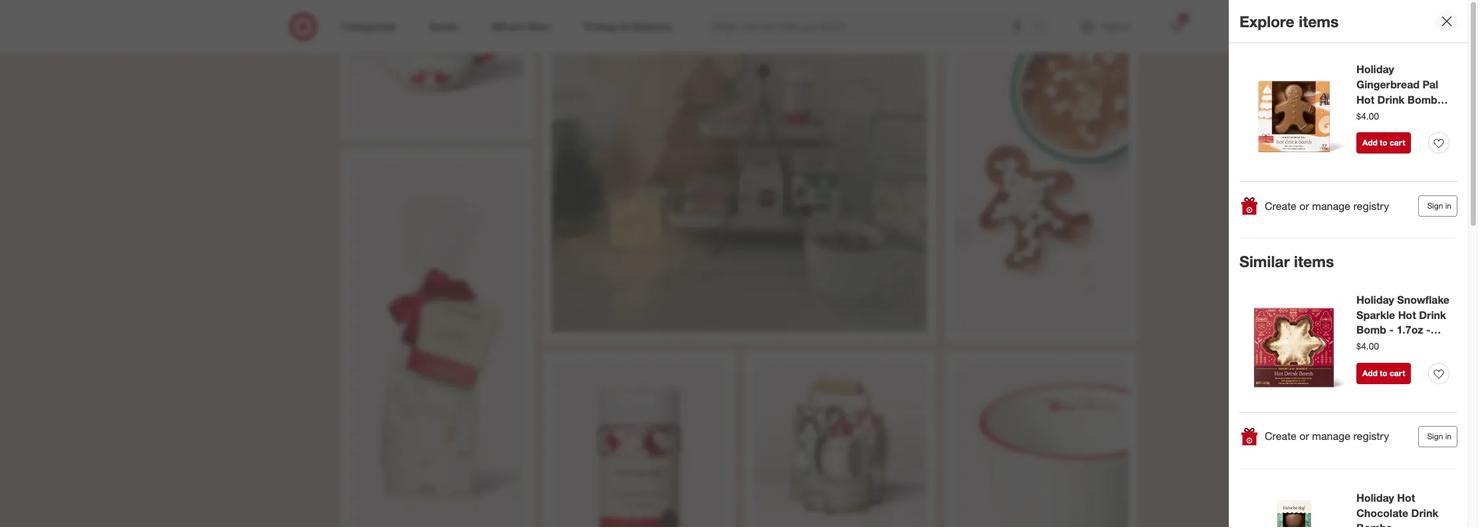 Task type: locate. For each thing, give the bounding box(es) containing it.
gingerbread
[[1357, 78, 1420, 91]]

2 or from the top
[[1300, 430, 1309, 443]]

1.7oz
[[1357, 108, 1383, 121], [1397, 323, 1424, 337]]

to down the 'holiday snowflake sparkle hot drink bomb - 1.7oz - favorite day™'
[[1380, 368, 1388, 378]]

-
[[1441, 93, 1445, 106], [1386, 108, 1391, 121], [1390, 323, 1394, 337], [1427, 323, 1431, 337]]

day™
[[1357, 123, 1383, 137], [1400, 339, 1426, 352]]

1 vertical spatial $4.00
[[1357, 341, 1379, 352]]

0 vertical spatial sign in button
[[1419, 195, 1458, 217]]

create or manage registry for holiday gingerbread pal hot drink bomb - 1.7oz - favorite day™
[[1265, 199, 1389, 212]]

1 vertical spatial add
[[1363, 368, 1378, 378]]

in
[[1446, 201, 1452, 211], [1446, 431, 1452, 441]]

0 vertical spatial favorite
[[1394, 108, 1434, 121]]

or for holiday snowflake sparkle hot drink bomb - 1.7oz - favorite day™
[[1300, 430, 1309, 443]]

add
[[1363, 138, 1378, 148], [1363, 368, 1378, 378]]

6
[[1182, 14, 1186, 22]]

0 vertical spatial registry
[[1354, 199, 1389, 212]]

1 sign in button from the top
[[1419, 195, 1458, 217]]

1 in from the top
[[1446, 201, 1452, 211]]

$4.00 down sparkle
[[1357, 341, 1379, 352]]

drink down gingerbread
[[1378, 93, 1405, 106]]

2 create from the top
[[1265, 430, 1297, 443]]

or
[[1300, 199, 1309, 212], [1300, 430, 1309, 443]]

to for holiday snowflake sparkle hot drink bomb - 1.7oz - favorite day™
[[1380, 368, 1388, 378]]

add down sparkle
[[1363, 368, 1378, 378]]

2 sign in from the top
[[1427, 431, 1452, 441]]

1 vertical spatial in
[[1446, 431, 1452, 441]]

1 cart from the top
[[1390, 138, 1406, 148]]

2 cart from the top
[[1390, 368, 1406, 378]]

0 vertical spatial to
[[1380, 138, 1388, 148]]

hot for snowflake
[[1398, 308, 1416, 321]]

hot up chocolate
[[1398, 491, 1416, 504]]

1 vertical spatial hot
[[1398, 308, 1416, 321]]

What can we help you find? suggestions appear below search field
[[705, 12, 1036, 41]]

day™ down gingerbread
[[1357, 123, 1383, 137]]

0 vertical spatial sign in
[[1427, 201, 1452, 211]]

2 add to cart button from the top
[[1357, 363, 1412, 384]]

1 create from the top
[[1265, 199, 1297, 212]]

add for holiday snowflake sparkle hot drink bomb - 1.7oz - favorite day™
[[1363, 368, 1378, 378]]

0 horizontal spatial bomb
[[1357, 323, 1387, 337]]

holiday up sparkle
[[1357, 293, 1395, 306]]

add down 'holiday gingerbread pal hot drink bomb - 1.7oz - favorite day™'
[[1363, 138, 1378, 148]]

manage
[[1312, 199, 1351, 212], [1312, 430, 1351, 443]]

holiday up chocolate
[[1357, 491, 1395, 504]]

cart for holiday snowflake sparkle hot drink bomb - 1.7oz - favorite day™
[[1390, 368, 1406, 378]]

0 vertical spatial manage
[[1312, 199, 1351, 212]]

1 vertical spatial cart
[[1390, 368, 1406, 378]]

add to cart down 'holiday gingerbread pal hot drink bomb - 1.7oz - favorite day™'
[[1363, 138, 1406, 148]]

1 vertical spatial or
[[1300, 430, 1309, 443]]

sign in button for holiday gingerbread pal hot drink bomb - 1.7oz - favorite day™
[[1419, 195, 1458, 217]]

items right explore
[[1299, 12, 1339, 30]]

1 holiday from the top
[[1357, 62, 1395, 76]]

0 vertical spatial items
[[1299, 12, 1339, 30]]

in for holiday gingerbread pal hot drink bomb - 1.7oz - favorite day™
[[1446, 201, 1452, 211]]

add to cart button
[[1357, 132, 1412, 154], [1357, 363, 1412, 384]]

drink inside 'holiday gingerbread pal hot drink bomb - 1.7oz - favorite day™'
[[1378, 93, 1405, 106]]

favorite
[[1394, 108, 1434, 121], [1357, 339, 1397, 352]]

1 add to cart from the top
[[1363, 138, 1406, 148]]

add to cart button down gingerbread
[[1357, 132, 1412, 154]]

0 vertical spatial hot
[[1357, 93, 1375, 106]]

1 vertical spatial bomb
[[1357, 323, 1387, 337]]

1 vertical spatial create
[[1265, 430, 1297, 443]]

favorite down pal
[[1394, 108, 1434, 121]]

cart down 'holiday gingerbread pal hot drink bomb - 1.7oz - favorite day™'
[[1390, 138, 1406, 148]]

1 vertical spatial holiday
[[1357, 293, 1395, 306]]

1 vertical spatial day™
[[1400, 339, 1426, 352]]

to for holiday gingerbread pal hot drink bomb - 1.7oz - favorite day™
[[1380, 138, 1388, 148]]

cart
[[1390, 138, 1406, 148], [1390, 368, 1406, 378]]

1.7oz inside the 'holiday snowflake sparkle hot drink bomb - 1.7oz - favorite day™'
[[1397, 323, 1424, 337]]

similar items
[[1240, 252, 1334, 271]]

create or manage registry
[[1265, 199, 1389, 212], [1265, 430, 1389, 443]]

create for holiday snowflake sparkle hot drink bomb - 1.7oz - favorite day™
[[1265, 430, 1297, 443]]

to down 'holiday gingerbread pal hot drink bomb - 1.7oz - favorite day™'
[[1380, 138, 1388, 148]]

drink
[[1378, 93, 1405, 106], [1419, 308, 1447, 321], [1412, 506, 1439, 520]]

0 vertical spatial cart
[[1390, 138, 1406, 148]]

0 vertical spatial create or manage registry
[[1265, 199, 1389, 212]]

dialog
[[1229, 0, 1478, 527]]

or for holiday gingerbread pal hot drink bomb - 1.7oz - favorite day™
[[1300, 199, 1309, 212]]

1 horizontal spatial 1.7oz
[[1397, 323, 1424, 337]]

2 add from the top
[[1363, 368, 1378, 378]]

1 vertical spatial add to cart
[[1363, 368, 1406, 378]]

2 registry from the top
[[1354, 430, 1389, 443]]

1.7oz down snowflake
[[1397, 323, 1424, 337]]

2 holiday from the top
[[1357, 293, 1395, 306]]

2 sign in button from the top
[[1419, 426, 1458, 447]]

bomb inside 'holiday gingerbread pal hot drink bomb - 1.7oz - favorite day™'
[[1408, 93, 1438, 106]]

hot down gingerbread
[[1357, 93, 1375, 106]]

registry for holiday gingerbread pal hot drink bomb - 1.7oz - favorite day™
[[1354, 199, 1389, 212]]

1 vertical spatial sign
[[1427, 431, 1443, 441]]

1 vertical spatial items
[[1294, 252, 1334, 271]]

add to cart
[[1363, 138, 1406, 148], [1363, 368, 1406, 378]]

0 vertical spatial drink
[[1378, 93, 1405, 106]]

1 add from the top
[[1363, 138, 1378, 148]]

1 registry from the top
[[1354, 199, 1389, 212]]

favorite inside 'holiday gingerbread pal hot drink bomb - 1.7oz - favorite day™'
[[1394, 108, 1434, 121]]

sign for holiday snowflake sparkle hot drink bomb - 1.7oz - favorite day™
[[1427, 431, 1443, 441]]

drink for gingerbread
[[1378, 93, 1405, 106]]

1.7oz inside 'holiday gingerbread pal hot drink bomb - 1.7oz - favorite day™'
[[1357, 108, 1383, 121]]

1 vertical spatial sign in
[[1427, 431, 1452, 441]]

1 add to cart button from the top
[[1357, 132, 1412, 154]]

favorite inside the 'holiday snowflake sparkle hot drink bomb - 1.7oz - favorite day™'
[[1357, 339, 1397, 352]]

drink for snowflake
[[1419, 308, 1447, 321]]

1 $4.00 from the top
[[1357, 110, 1379, 121]]

0 vertical spatial or
[[1300, 199, 1309, 212]]

sign in
[[1427, 201, 1452, 211], [1427, 431, 1452, 441]]

sign for holiday gingerbread pal hot drink bomb - 1.7oz - favorite day™
[[1427, 201, 1443, 211]]

0 vertical spatial holiday
[[1357, 62, 1395, 76]]

sign in button
[[1419, 195, 1458, 217], [1419, 426, 1458, 447]]

2 add to cart from the top
[[1363, 368, 1406, 378]]

0 vertical spatial add
[[1363, 138, 1378, 148]]

holiday up gingerbread
[[1357, 62, 1395, 76]]

0 vertical spatial add to cart
[[1363, 138, 1406, 148]]

1 vertical spatial 1.7oz
[[1397, 323, 1424, 337]]

create or manage registry for holiday snowflake sparkle hot drink bomb - 1.7oz - favorite day™
[[1265, 430, 1389, 443]]

2 vertical spatial holiday
[[1357, 491, 1395, 504]]

$4.00
[[1357, 110, 1379, 121], [1357, 341, 1379, 352]]

add to cart down the 'holiday snowflake sparkle hot drink bomb - 1.7oz - favorite day™'
[[1363, 368, 1406, 378]]

registry
[[1354, 199, 1389, 212], [1354, 430, 1389, 443]]

1 horizontal spatial bomb
[[1408, 93, 1438, 106]]

hot
[[1357, 93, 1375, 106], [1398, 308, 1416, 321], [1398, 491, 1416, 504]]

in for holiday snowflake sparkle hot drink bomb - 1.7oz - favorite day™
[[1446, 431, 1452, 441]]

1 create or manage registry from the top
[[1265, 199, 1389, 212]]

items right similar
[[1294, 252, 1334, 271]]

1.7oz down gingerbread
[[1357, 108, 1383, 121]]

0 vertical spatial bomb
[[1408, 93, 1438, 106]]

pal
[[1423, 78, 1439, 91]]

holiday hot chocolate drink bombs - 2.75oz/3ct - favorite day™ image
[[1240, 490, 1349, 527], [1240, 490, 1349, 527]]

holiday for holiday gingerbread pal hot drink bomb - 1.7oz - favorite day™
[[1357, 62, 1395, 76]]

$4.00 down gingerbread
[[1357, 110, 1379, 121]]

hot down snowflake
[[1398, 308, 1416, 321]]

bomb for sparkle
[[1357, 323, 1387, 337]]

hot inside 'holiday gingerbread pal hot drink bomb - 1.7oz - favorite day™'
[[1357, 93, 1375, 106]]

sparkle
[[1357, 308, 1395, 321]]

holiday gingerbread pal hot drink bomb - 1.7oz - favorite day™ image
[[1240, 62, 1349, 171], [1240, 62, 1349, 171]]

create for holiday gingerbread pal hot drink bomb - 1.7oz - favorite day™
[[1265, 199, 1297, 212]]

1 vertical spatial favorite
[[1357, 339, 1397, 352]]

0 horizontal spatial day™
[[1357, 123, 1383, 137]]

to
[[1380, 138, 1388, 148], [1380, 368, 1388, 378]]

holiday
[[1357, 62, 1395, 76], [1357, 293, 1395, 306], [1357, 491, 1395, 504]]

hot for gingerbread
[[1357, 93, 1375, 106]]

2 manage from the top
[[1312, 430, 1351, 443]]

0 vertical spatial create
[[1265, 199, 1297, 212]]

1 vertical spatial create or manage registry
[[1265, 430, 1389, 443]]

holiday gingerbread pal hot drink bomb - 1.7oz - favorite day™ link
[[1357, 62, 1450, 137]]

0 vertical spatial sign
[[1427, 201, 1443, 211]]

day™ down snowflake
[[1400, 339, 1426, 352]]

items for similar items
[[1294, 252, 1334, 271]]

day™ inside 'holiday gingerbread pal hot drink bomb - 1.7oz - favorite day™'
[[1357, 123, 1383, 137]]

holiday inside holiday hot chocolate drink bombs
[[1357, 491, 1395, 504]]

holiday snowflake sparkle hot drink bomb - 1.7oz - favorite day™ image
[[1240, 292, 1349, 401], [1240, 292, 1349, 401]]

1.7oz for snowflake
[[1397, 323, 1424, 337]]

drink down snowflake
[[1419, 308, 1447, 321]]

1 vertical spatial to
[[1380, 368, 1388, 378]]

2 $4.00 from the top
[[1357, 341, 1379, 352]]

bomb
[[1408, 93, 1438, 106], [1357, 323, 1387, 337]]

0 vertical spatial 1.7oz
[[1357, 108, 1383, 121]]

add for holiday gingerbread pal hot drink bomb - 1.7oz - favorite day™
[[1363, 138, 1378, 148]]

manage for holiday gingerbread pal hot drink bomb - 1.7oz - favorite day™
[[1312, 199, 1351, 212]]

bomb for pal
[[1408, 93, 1438, 106]]

bomb down pal
[[1408, 93, 1438, 106]]

holiday inside the 'holiday snowflake sparkle hot drink bomb - 1.7oz - favorite day™'
[[1357, 293, 1395, 306]]

1 vertical spatial add to cart button
[[1357, 363, 1412, 384]]

drink right chocolate
[[1412, 506, 1439, 520]]

2 in from the top
[[1446, 431, 1452, 441]]

sign
[[1427, 201, 1443, 211], [1427, 431, 1443, 441]]

2 to from the top
[[1380, 368, 1388, 378]]

drink inside the 'holiday snowflake sparkle hot drink bomb - 1.7oz - favorite day™'
[[1419, 308, 1447, 321]]

0 vertical spatial add to cart button
[[1357, 132, 1412, 154]]

holiday for holiday snowflake sparkle hot drink bomb - 1.7oz - favorite day™
[[1357, 293, 1395, 306]]

cart down the 'holiday snowflake sparkle hot drink bomb - 1.7oz - favorite day™'
[[1390, 368, 1406, 378]]

1 vertical spatial sign in button
[[1419, 426, 1458, 447]]

3 holiday from the top
[[1357, 491, 1395, 504]]

add to cart for holiday snowflake sparkle hot drink bomb - 1.7oz - favorite day™
[[1363, 368, 1406, 378]]

2 vertical spatial drink
[[1412, 506, 1439, 520]]

1 vertical spatial registry
[[1354, 430, 1389, 443]]

bomb down sparkle
[[1357, 323, 1387, 337]]

add to cart button down the 'holiday snowflake sparkle hot drink bomb - 1.7oz - favorite day™'
[[1357, 363, 1412, 384]]

0 vertical spatial day™
[[1357, 123, 1383, 137]]

1 vertical spatial drink
[[1419, 308, 1447, 321]]

items
[[1299, 12, 1339, 30], [1294, 252, 1334, 271]]

favorite down sparkle
[[1357, 339, 1397, 352]]

create
[[1265, 199, 1297, 212], [1265, 430, 1297, 443]]

1 sign in from the top
[[1427, 201, 1452, 211]]

2 vertical spatial hot
[[1398, 491, 1416, 504]]

1 manage from the top
[[1312, 199, 1351, 212]]

2 sign from the top
[[1427, 431, 1443, 441]]

0 vertical spatial in
[[1446, 201, 1452, 211]]

holiday inside 'holiday gingerbread pal hot drink bomb - 1.7oz - favorite day™'
[[1357, 62, 1395, 76]]

2 create or manage registry from the top
[[1265, 430, 1389, 443]]

day™ inside the 'holiday snowflake sparkle hot drink bomb - 1.7oz - favorite day™'
[[1400, 339, 1426, 352]]

0 horizontal spatial 1.7oz
[[1357, 108, 1383, 121]]

1 sign from the top
[[1427, 201, 1443, 211]]

1 to from the top
[[1380, 138, 1388, 148]]

$4.00 for holiday snowflake sparkle hot drink bomb - 1.7oz - favorite day™
[[1357, 341, 1379, 352]]

1 or from the top
[[1300, 199, 1309, 212]]

1 vertical spatial manage
[[1312, 430, 1351, 443]]

hot inside the 'holiday snowflake sparkle hot drink bomb - 1.7oz - favorite day™'
[[1398, 308, 1416, 321]]

bomb inside the 'holiday snowflake sparkle hot drink bomb - 1.7oz - favorite day™'
[[1357, 323, 1387, 337]]

snowflake
[[1398, 293, 1450, 306]]

0 vertical spatial $4.00
[[1357, 110, 1379, 121]]

1 horizontal spatial day™
[[1400, 339, 1426, 352]]

favorite for pal
[[1394, 108, 1434, 121]]



Task type: describe. For each thing, give the bounding box(es) containing it.
sign in for holiday gingerbread pal hot drink bomb - 1.7oz - favorite day™
[[1427, 201, 1452, 211]]

holiday snowflake sparkle hot drink bomb - 1.7oz - favorite day™ link
[[1357, 292, 1450, 352]]

dialog containing explore items
[[1229, 0, 1478, 527]]

sign in button for holiday snowflake sparkle hot drink bomb - 1.7oz - favorite day™
[[1419, 426, 1458, 447]]

favorite for sparkle
[[1357, 339, 1397, 352]]

registry for holiday snowflake sparkle hot drink bomb - 1.7oz - favorite day™
[[1354, 430, 1389, 443]]

holiday for holiday hot chocolate drink bombs
[[1357, 491, 1395, 504]]

$4.00 for holiday gingerbread pal hot drink bomb - 1.7oz - favorite day™
[[1357, 110, 1379, 121]]

1.7oz for gingerbread
[[1357, 108, 1383, 121]]

holiday hot chocolate drink bombs
[[1357, 491, 1439, 527]]

chocolate
[[1357, 506, 1409, 520]]

items for explore items
[[1299, 12, 1339, 30]]

drink inside holiday hot chocolate drink bombs
[[1412, 506, 1439, 520]]

holiday gingerbread pal hot drink bomb - 1.7oz - favorite day™
[[1357, 62, 1445, 137]]

explore
[[1240, 12, 1295, 30]]

hot inside holiday hot chocolate drink bombs
[[1398, 491, 1416, 504]]

similar
[[1240, 252, 1290, 271]]

add to cart for holiday gingerbread pal hot drink bomb - 1.7oz - favorite day™
[[1363, 138, 1406, 148]]

sign in for holiday snowflake sparkle hot drink bomb - 1.7oz - favorite day™
[[1427, 431, 1452, 441]]

6 link
[[1162, 12, 1191, 41]]

search
[[1027, 21, 1059, 34]]

day™ for holiday gingerbread pal hot drink bomb - 1.7oz - favorite day™
[[1357, 123, 1383, 137]]

add to cart button for holiday gingerbread pal hot drink bomb - 1.7oz - favorite day™
[[1357, 132, 1412, 154]]

cart for holiday gingerbread pal hot drink bomb - 1.7oz - favorite day™
[[1390, 138, 1406, 148]]

holiday snowflake sparkle hot drink bomb - 1.7oz - favorite day™
[[1357, 293, 1450, 352]]

explore items
[[1240, 12, 1339, 30]]

holiday hot chocolate drink bombs link
[[1357, 490, 1450, 527]]

manage for holiday snowflake sparkle hot drink bomb - 1.7oz - favorite day™
[[1312, 430, 1351, 443]]

add to cart button for holiday snowflake sparkle hot drink bomb - 1.7oz - favorite day™
[[1357, 363, 1412, 384]]

search button
[[1027, 12, 1059, 44]]

day™ for holiday snowflake sparkle hot drink bomb - 1.7oz - favorite day™
[[1400, 339, 1426, 352]]



Task type: vqa. For each thing, say whether or not it's contained in the screenshot.
CART related to Holiday Gingerbread Pal Hot Drink Bomb - 1.7oz - Favorite Day™
yes



